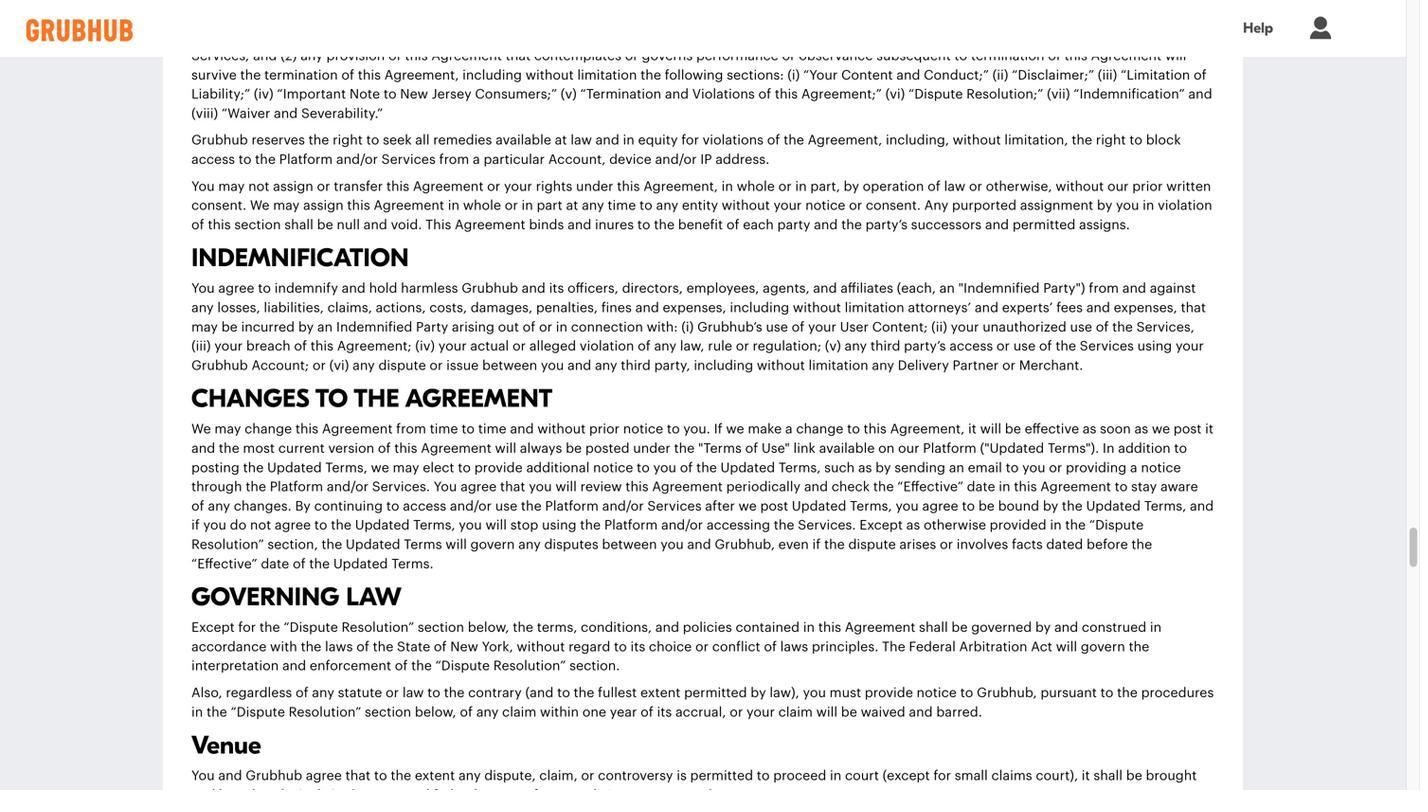 Task type: vqa. For each thing, say whether or not it's contained in the screenshot.
'LETTUCE TRAY'
no



Task type: locate. For each thing, give the bounding box(es) containing it.
limitation down user
[[809, 359, 868, 372]]

may down losses,
[[191, 321, 218, 334]]

access up terms
[[403, 500, 446, 513]]

you
[[858, 30, 881, 43], [1116, 199, 1139, 212], [541, 359, 564, 372], [653, 461, 676, 474], [1022, 461, 1046, 474], [529, 480, 552, 494], [896, 500, 919, 513], [203, 519, 226, 532], [459, 519, 482, 532], [661, 538, 684, 551], [803, 686, 826, 700]]

consumers;"
[[475, 88, 557, 101]]

make
[[748, 423, 782, 436]]

using up disputes
[[542, 519, 577, 532]]

out
[[498, 321, 519, 334]]

0 vertical spatial prior
[[1132, 180, 1163, 193]]

new left york,
[[450, 640, 478, 654]]

provide inside changes to the agreement we may change this agreement from time to time and without prior notice to you. if we make a change to this agreement, it will be effective as soon as we post it and the most current version of this agreement will always be posted under the "terms of use" link available on our platform ("updated terms"). in addition to posting the updated terms, we may elect to provide additional notice to you of the updated terms, such as by sending an email to you or providing a notice through the platform and/or services. you agree that you will review this agreement periodically and check the "effective" date in this agreement to stay aware of any changes. by continuing to access and/or use the platform and/or services after we post updated terms, you agree to be bound by the updated terms, and if you do not agree to the updated terms, you will stop using the platform and/or accessing the services. except as otherwise provided in the "dispute resolution" section, the updated terms will govern any disputes between you and grubhub, even if the dispute arises or involves facts dated before the "effective" date of the updated terms.
[[474, 461, 523, 474]]

contained
[[736, 621, 800, 634]]

state
[[397, 640, 430, 654]]

services down fees
[[1080, 340, 1134, 353]]

year
[[610, 706, 637, 719]]

york
[[573, 789, 600, 790]]

0 horizontal spatial services
[[381, 153, 436, 166]]

grubhub up changes
[[191, 359, 248, 372]]

part
[[537, 199, 563, 212]]

1 laws from the left
[[325, 640, 353, 654]]

1 horizontal spatial except
[[860, 519, 903, 532]]

without inside changes to the agreement we may change this agreement from time to time and without prior notice to you. if we make a change to this agreement, it will be effective as soon as we post it and the most current version of this agreement will always be posted under the "terms of use" link available on our platform ("updated terms"). in addition to posting the updated terms, we may elect to provide additional notice to you of the updated terms, such as by sending an email to you or providing a notice through the platform and/or services. you agree that you will review this agreement periodically and check the "effective" date in this agreement to stay aware of any changes. by continuing to access and/or use the platform and/or services after we post updated terms, you agree to be bound by the updated terms, and if you do not agree to the updated terms, you will stop using the platform and/or accessing the services. except as otherwise provided in the "dispute resolution" section, the updated terms will govern any disputes between you and grubhub, even if the dispute arises or involves facts dated before the "effective" date of the updated terms.
[[537, 423, 586, 436]]

0 horizontal spatial except
[[191, 621, 235, 634]]

agreement right the this
[[455, 218, 525, 232]]

expenses, up services,
[[1114, 301, 1177, 315]]

services left after
[[647, 500, 702, 513]]

you inside venue you and grubhub agree that to the extent any dispute, claim, or controversy is permitted to proceed in court (except for small claims court), it shall be brought and heard exclusively in the state and federal courts of new york county, new york.
[[191, 769, 215, 783]]

1 horizontal spatial (vi)
[[885, 88, 905, 101]]

1 vertical spatial including
[[730, 301, 789, 315]]

in inside indemnification you agree to indemnify and hold harmless grubhub and its officers, directors, employees, agents, and affiliates (each, an "indemnified party") from and against any losses, liabilities, claims, actions, costs, damages, penalties, fines and expenses, including without limitation attorneys' and experts' fees and expenses, that may be incurred by an indemnified party arising out of or in connection with: (i) grubhub's use of your user content; (ii) your unauthorized use of the services, (iii) your breach of this agreement; (iv) your actual or alleged violation of any law, rule or regulation; (v) any third party's access or use of the services using your grubhub account; or (vi) any dispute or issue between you and any third party, including without limitation any delivery partner or merchant.
[[556, 321, 567, 334]]

you.
[[683, 423, 710, 436]]

provided
[[990, 519, 1047, 532]]

and/or up 'transfer'
[[336, 153, 378, 166]]

0 horizontal spatial available
[[496, 134, 551, 147]]

prior up posted
[[589, 423, 620, 436]]

grubhub reserves the right to seek all remedies available at law and in equity for violations of the agreement, including, without limitation, the right to block access to the platform and/or services from a particular account, device and/or ip address.
[[191, 134, 1181, 166]]

1 horizontal spatial under
[[633, 442, 671, 455]]

by right part,
[[844, 180, 859, 193]]

laws up enforcement
[[325, 640, 353, 654]]

it inside venue you and grubhub agree that to the extent any dispute, claim, or controversy is permitted to proceed in court (except for small claims court), it shall be brought and heard exclusively in the state and federal courts of new york county, new york.
[[1082, 769, 1090, 783]]

1 horizontal spatial must
[[884, 30, 916, 43]]

1 vertical spatial not
[[250, 519, 271, 532]]

terms, down aware on the bottom right of the page
[[1144, 500, 1186, 513]]

2 horizontal spatial shall
[[1094, 769, 1123, 783]]

2 laws from the left
[[780, 640, 808, 654]]

merchant.
[[1019, 359, 1083, 372]]

section inside you may not assign or transfer this agreement or your rights under this agreement, in whole or in part, by operation of law or otherwise, without our prior written consent. we may assign this agreement in whole or in part at any time to any entity without your notice or consent. any purported assignment by you in violation of this section shall be null and void. this agreement binds and inures to the benefit of each party and the party's successors and permitted assigns.
[[234, 218, 281, 232]]

2 right from the left
[[1096, 134, 1126, 147]]

dispute inside indemnification you agree to indemnify and hold harmless grubhub and its officers, directors, employees, agents, and affiliates (each, an "indemnified party") from and against any losses, liabilities, claims, actions, costs, damages, penalties, fines and expenses, including without limitation attorneys' and experts' fees and expenses, that may be incurred by an indemnified party arising out of or in connection with: (i) grubhub's use of your user content; (ii) your unauthorized use of the services, (iii) your breach of this agreement; (iv) your actual or alleged violation of any law, rule or regulation; (v) any third party's access or use of the services using your grubhub account; or (vi) any dispute or issue between you and any third party, including without limitation any delivery partner or merchant.
[[378, 359, 426, 372]]

any left losses,
[[191, 301, 214, 315]]

permitted
[[1013, 218, 1076, 232], [684, 686, 747, 700], [690, 769, 753, 783]]

actions,
[[376, 301, 426, 315]]

arising
[[452, 321, 494, 334]]

(iii) left "breach"
[[191, 340, 211, 353]]

0 horizontal spatial change
[[245, 423, 292, 436]]

that down 'against'
[[1181, 301, 1206, 315]]

0 horizontal spatial claim
[[502, 706, 537, 719]]

permitted inside venue you and grubhub agree that to the extent any dispute, claim, or controversy is permitted to proceed in court (except for small claims court), it shall be brought and heard exclusively in the state and federal courts of new york county, new york.
[[690, 769, 753, 783]]

2 claim from the left
[[778, 706, 813, 719]]

and up the device
[[595, 134, 619, 147]]

from inside changes to the agreement we may change this agreement from time to time and without prior notice to you. if we make a change to this agreement, it will be effective as soon as we post it and the most current version of this agreement will always be posted under the "terms of use" link available on our platform ("updated terms"). in addition to posting the updated terms, we may elect to provide additional notice to you of the updated terms, such as by sending an email to you or providing a notice through the platform and/or services. you agree that you will review this agreement periodically and check the "effective" date in this agreement to stay aware of any changes. by continuing to access and/or use the platform and/or services after we post updated terms, you agree to be bound by the updated terms, and if you do not agree to the updated terms, you will stop using the platform and/or accessing the services. except as otherwise provided in the "dispute resolution" section, the updated terms will govern any disputes between you and grubhub, even if the dispute arises or involves facts dated before the "effective" date of the updated terms.
[[396, 423, 426, 436]]

an down claims, at the left top
[[317, 321, 333, 334]]

1 vertical spatial provide
[[865, 686, 913, 700]]

below, inside the also, regardless of any statute or law to the contrary (and to the fullest extent permitted by law), you must provide notice to grubhub, pursuant to the procedures in the "dispute resolution" section below, of any claim within one year of its accrual, or your claim will be waived and barred.
[[415, 706, 456, 719]]

changes to the agreement we may change this agreement from time to time and without prior notice to you. if we make a change to this agreement, it will be effective as soon as we post it and the most current version of this agreement will always be posted under the "terms of use" link available on our platform ("updated terms"). in addition to posting the updated terms, we may elect to provide additional notice to you of the updated terms, such as by sending an email to you or providing a notice through the platform and/or services. you agree that you will review this agreement periodically and check the "effective" date in this agreement to stay aware of any changes. by continuing to access and/or use the platform and/or services after we post updated terms, you agree to be bound by the updated terms, and if you do not agree to the updated terms, you will stop using the platform and/or accessing the services. except as otherwise provided in the "dispute resolution" section, the updated terms will govern any disputes between you and grubhub, even if the dispute arises or involves facts dated before the "effective" date of the updated terms.
[[191, 384, 1214, 571]]

under inside changes to the agreement we may change this agreement from time to time and without prior notice to you. if we make a change to this agreement, it will be effective as soon as we post it and the most current version of this agreement will always be posted under the "terms of use" link available on our platform ("updated terms"). in addition to posting the updated terms, we may elect to provide additional notice to you of the updated terms, such as by sending an email to you or providing a notice through the platform and/or services. you agree that you will review this agreement periodically and check the "effective" date in this agreement to stay aware of any changes. by continuing to access and/or use the platform and/or services after we post updated terms, you agree to be bound by the updated terms, and if you do not agree to the updated terms, you will stop using the platform and/or accessing the services. except as otherwise provided in the "dispute resolution" section, the updated terms will govern any disputes between you and grubhub, even if the dispute arises or involves facts dated before the "effective" date of the updated terms.
[[633, 442, 671, 455]]

no
[[533, 30, 550, 43]]

must for provide
[[830, 686, 861, 700]]

2 vertical spatial section
[[365, 706, 411, 719]]

at up account,
[[555, 134, 567, 147]]

provide down always
[[474, 461, 523, 474]]

0 vertical spatial section
[[234, 218, 281, 232]]

time down agreement
[[478, 423, 507, 436]]

agreement down reason
[[431, 49, 502, 63]]

1 horizontal spatial section
[[365, 706, 411, 719]]

section inside "governing law except for the "dispute resolution" section below, the terms, conditions, and policies contained in this agreement shall be governed by and construed in accordance with the laws of the state of new york, without regard to its choice or conflict of laws principles. the federal arbitration act will govern the interpretation and enforcement of the "dispute resolution" section."
[[418, 621, 464, 634]]

help link
[[1224, 7, 1292, 50]]

its inside "governing law except for the "dispute resolution" section below, the terms, conditions, and policies contained in this agreement shall be governed by and construed in accordance with the laws of the state of new york, without regard to its choice or conflict of laws principles. the federal arbitration act will govern the interpretation and enforcement of the "dispute resolution" section."
[[630, 640, 645, 654]]

any left delivery
[[872, 359, 894, 372]]

be left waived
[[841, 706, 857, 719]]

otherwise
[[924, 519, 986, 532]]

(and
[[525, 686, 554, 700]]

after
[[705, 500, 735, 513]]

and right "null"
[[363, 218, 387, 232]]

it
[[968, 423, 977, 436], [1205, 423, 1214, 436], [1082, 769, 1090, 783]]

or inside venue you and grubhub agree that to the extent any dispute, claim, or controversy is permitted to proceed in court (except for small claims court), it shall be brought and heard exclusively in the state and federal courts of new york county, new york.
[[581, 769, 594, 783]]

0 vertical spatial (i)
[[787, 69, 800, 82]]

regulation;
[[753, 340, 821, 353]]

claim down (and on the bottom
[[502, 706, 537, 719]]

0 vertical spatial must
[[884, 30, 916, 43]]

(iv) down party
[[415, 340, 435, 353]]

that
[[506, 49, 531, 63], [1181, 301, 1206, 315], [500, 480, 525, 494], [345, 769, 371, 783]]

grubhub, inside the also, regardless of any statute or law to the contrary (and to the fullest extent permitted by law), you must provide notice to grubhub, pursuant to the procedures in the "dispute resolution" section below, of any claim within one year of its accrual, or your claim will be waived and barred.
[[977, 686, 1037, 700]]

do
[[230, 519, 247, 532]]

1 horizontal spatial claim
[[778, 706, 813, 719]]

particular
[[484, 153, 545, 166]]

"dispute inside upon termination of this agreement for any reason or no reason: (1) your access rights will terminate and you must immediately cease all use of the platform and services; and (2) any provision of this agreement that contemplates or governs performance or observance subsequent to termination of this agreement will survive the termination of this agreement, including without limitation the following sections: (i) "your content and conduct;" (ii) "disclaimer;" (iii) "limitation of liability;" (iv) "important note to new jersey consumers;" (v) "termination and violations of this agreement;" (vi) "dispute resolution;" (vii) "indemnification" and (viii) "waiver and severability."
[[909, 88, 963, 101]]

1 vertical spatial govern
[[1081, 640, 1125, 654]]

and right the "state"
[[406, 789, 430, 790]]

in left part
[[522, 199, 533, 212]]

dispute inside changes to the agreement we may change this agreement from time to time and without prior notice to you. if we make a change to this agreement, it will be effective as soon as we post it and the most current version of this agreement will always be posted under the "terms of use" link available on our platform ("updated terms"). in addition to posting the updated terms, we may elect to provide additional notice to you of the updated terms, such as by sending an email to you or providing a notice through the platform and/or services. you agree that you will review this agreement periodically and check the "effective" date in this agreement to stay aware of any changes. by continuing to access and/or use the platform and/or services after we post updated terms, you agree to be bound by the updated terms, and if you do not agree to the updated terms, you will stop using the platform and/or accessing the services. except as otherwise provided in the "dispute resolution" section, the updated terms will govern any disputes between you and grubhub, even if the dispute arises or involves facts dated before the "effective" date of the updated terms.
[[848, 538, 896, 551]]

right down "indemnification"
[[1096, 134, 1126, 147]]

2 vertical spatial from
[[396, 423, 426, 436]]

1 horizontal spatial expenses,
[[1114, 301, 1177, 315]]

0 vertical spatial limitation
[[577, 69, 637, 82]]

using inside changes to the agreement we may change this agreement from time to time and without prior notice to you. if we make a change to this agreement, it will be effective as soon as we post it and the most current version of this agreement will always be posted under the "terms of use" link available on our platform ("updated terms"). in addition to posting the updated terms, we may elect to provide additional notice to you of the updated terms, such as by sending an email to you or providing a notice through the platform and/or services. you agree that you will review this agreement periodically and check the "effective" date in this agreement to stay aware of any changes. by continuing to access and/or use the platform and/or services after we post updated terms, you agree to be bound by the updated terms, and if you do not agree to the updated terms, you will stop using the platform and/or accessing the services. except as otherwise provided in the "dispute resolution" section, the updated terms will govern any disputes between you and grubhub, even if the dispute arises or involves facts dated before the "effective" date of the updated terms.
[[542, 519, 577, 532]]

in down address.
[[722, 180, 733, 193]]

your down law),
[[747, 706, 775, 719]]

addition
[[1118, 442, 1171, 455]]

any down user
[[845, 340, 867, 353]]

even
[[778, 538, 809, 551]]

0 vertical spatial third
[[870, 340, 900, 353]]

(ii) down the attorneys'
[[931, 321, 947, 334]]

2 vertical spatial law
[[402, 686, 424, 700]]

any down contrary
[[476, 706, 499, 719]]

1 horizontal spatial (ii)
[[992, 69, 1008, 82]]

access inside indemnification you agree to indemnify and hold harmless grubhub and its officers, directors, employees, agents, and affiliates (each, an "indemnified party") from and against any losses, liabilities, claims, actions, costs, damages, penalties, fines and expenses, including without limitation attorneys' and experts' fees and expenses, that may be incurred by an indemnified party arising out of or in connection with: (i) grubhub's use of your user content; (ii) your unauthorized use of the services, (iii) your breach of this agreement; (iv) your actual or alleged violation of any law, rule or regulation; (v) any third party's access or use of the services using your grubhub account; or (vi) any dispute or issue between you and any third party, including without limitation any delivery partner or merchant.
[[949, 340, 993, 353]]

may up indemnification
[[273, 199, 300, 212]]

by inside "governing law except for the "dispute resolution" section below, the terms, conditions, and policies contained in this agreement shall be governed by and construed in accordance with the laws of the state of new york, without regard to its choice or conflict of laws principles. the federal arbitration act will govern the interpretation and enforcement of the "dispute resolution" section."
[[1035, 621, 1051, 634]]

1 claim from the left
[[502, 706, 537, 719]]

0 vertical spatial dispute
[[378, 359, 426, 372]]

1 horizontal spatial from
[[439, 153, 469, 166]]

1 horizontal spatial shall
[[919, 621, 948, 634]]

will left waived
[[816, 706, 838, 719]]

0 vertical spatial an
[[939, 282, 955, 295]]

permitted for venue
[[690, 769, 753, 783]]

law inside you may not assign or transfer this agreement or your rights under this agreement, in whole or in part, by operation of law or otherwise, without our prior written consent. we may assign this agreement in whole or in part at any time to any entity without your notice or consent. any purported assignment by you in violation of this section shall be null and void. this agreement binds and inures to the benefit of each party and the party's successors and permitted assigns.
[[944, 180, 965, 193]]

extent inside the also, regardless of any statute or law to the contrary (and to the fullest extent permitted by law), you must provide notice to grubhub, pursuant to the procedures in the "dispute resolution" section below, of any claim within one year of its accrual, or your claim will be waived and barred.
[[640, 686, 681, 700]]

0 horizontal spatial provide
[[474, 461, 523, 474]]

prior
[[1132, 180, 1163, 193], [589, 423, 620, 436]]

extent
[[640, 686, 681, 700], [415, 769, 455, 783]]

0 vertical spatial permitted
[[1013, 218, 1076, 232]]

aware
[[1160, 480, 1198, 494]]

terms, down link
[[779, 461, 821, 474]]

consent.
[[191, 199, 246, 212], [866, 199, 921, 212]]

0 horizontal spatial whole
[[463, 199, 501, 212]]

you may not assign or transfer this agreement or your rights under this agreement, in whole or in part, by operation of law or otherwise, without our prior written consent. we may assign this agreement in whole or in part at any time to any entity without your notice or consent. any purported assignment by you in violation of this section shall be null and void. this agreement binds and inures to the benefit of each party and the party's successors and permitted assigns.
[[191, 180, 1212, 232]]

any inside venue you and grubhub agree that to the extent any dispute, claim, or controversy is permitted to proceed in court (except for small claims court), it shall be brought and heard exclusively in the state and federal courts of new york county, new york.
[[458, 769, 481, 783]]

access inside upon termination of this agreement for any reason or no reason: (1) your access rights will terminate and you must immediately cease all use of the platform and services; and (2) any provision of this agreement that contemplates or governs performance or observance subsequent to termination of this agreement will survive the termination of this agreement, including without limitation the following sections: (i) "your content and conduct;" (ii) "disclaimer;" (iii) "limitation of liability;" (iv) "important note to new jersey consumers;" (v) "termination and violations of this agreement;" (vi) "dispute resolution;" (vii) "indemnification" and (viii) "waiver and severability."
[[653, 30, 697, 43]]

1 horizontal spatial (iii)
[[1098, 69, 1117, 82]]

this right review
[[626, 480, 649, 494]]

1 horizontal spatial services
[[647, 500, 702, 513]]

assigns.
[[1079, 218, 1130, 232]]

its left accrual,
[[657, 706, 672, 719]]

0 horizontal spatial below,
[[415, 706, 456, 719]]

governing law except for the "dispute resolution" section below, the terms, conditions, and policies contained in this agreement shall be governed by and construed in accordance with the laws of the state of new york, without regard to its choice or conflict of laws principles. the federal arbitration act will govern the interpretation and enforcement of the "dispute resolution" section.
[[191, 583, 1162, 673]]

1 vertical spatial (v)
[[825, 340, 841, 353]]

except inside changes to the agreement we may change this agreement from time to time and without prior notice to you. if we make a change to this agreement, it will be effective as soon as we post it and the most current version of this agreement will always be posted under the "terms of use" link available on our platform ("updated terms"). in addition to posting the updated terms, we may elect to provide additional notice to you of the updated terms, such as by sending an email to you or providing a notice through the platform and/or services. you agree that you will review this agreement periodically and check the "effective" date in this agreement to stay aware of any changes. by continuing to access and/or use the platform and/or services after we post updated terms, you agree to be bound by the updated terms, and if you do not agree to the updated terms, you will stop using the platform and/or accessing the services. except as otherwise provided in the "dispute resolution" section, the updated terms will govern any disputes between you and grubhub, even if the dispute arises or involves facts dated before the "effective" date of the updated terms.
[[860, 519, 903, 532]]

in inside grubhub reserves the right to seek all remedies available at law and in equity for violations of the agreement, including, without limitation, the right to block access to the platform and/or services from a particular account, device and/or ip address.
[[623, 134, 635, 147]]

successors
[[911, 218, 982, 232]]

law inside grubhub reserves the right to seek all remedies available at law and in equity for violations of the agreement, including, without limitation, the right to block access to the platform and/or services from a particular account, device and/or ip address.
[[571, 134, 592, 147]]

1 horizontal spatial if
[[812, 538, 821, 551]]

1 horizontal spatial grubhub,
[[977, 686, 1037, 700]]

1 vertical spatial "effective"
[[191, 557, 257, 571]]

law up any
[[944, 180, 965, 193]]

party's up delivery
[[904, 340, 946, 353]]

for up accordance
[[238, 621, 256, 634]]

your inside the also, regardless of any statute or law to the contrary (and to the fullest extent permitted by law), you must provide notice to grubhub, pursuant to the procedures in the "dispute resolution" section below, of any claim within one year of its accrual, or your claim will be waived and barred.
[[747, 706, 775, 719]]

our inside you may not assign or transfer this agreement or your rights under this agreement, in whole or in part, by operation of law or otherwise, without our prior written consent. we may assign this agreement in whole or in part at any time to any entity without your notice or consent. any purported assignment by you in violation of this section shall be null and void. this agreement binds and inures to the benefit of each party and the party's successors and permitted assigns.
[[1107, 180, 1129, 193]]

or left part
[[505, 199, 518, 212]]

at inside you may not assign or transfer this agreement or your rights under this agreement, in whole or in part, by operation of law or otherwise, without our prior written consent. we may assign this agreement in whole or in part at any time to any entity without your notice or consent. any purported assignment by you in violation of this section shall be null and void. this agreement binds and inures to the benefit of each party and the party's successors and permitted assigns.
[[566, 199, 578, 212]]

on
[[878, 442, 895, 455]]

or left issue
[[430, 359, 443, 372]]

any down through
[[208, 500, 230, 513]]

post up aware on the bottom right of the page
[[1174, 423, 1202, 436]]

for
[[423, 30, 441, 43], [681, 134, 699, 147], [238, 621, 256, 634], [933, 769, 951, 783]]

conflict
[[712, 640, 760, 654]]

"dispute inside changes to the agreement we may change this agreement from time to time and without prior notice to you. if we make a change to this agreement, it will be effective as soon as we post it and the most current version of this agreement will always be posted under the "terms of use" link available on our platform ("updated terms"). in addition to posting the updated terms, we may elect to provide additional notice to you of the updated terms, such as by sending an email to you or providing a notice through the platform and/or services. you agree that you will review this agreement periodically and check the "effective" date in this agreement to stay aware of any changes. by continuing to access and/or use the platform and/or services after we post updated terms, you agree to be bound by the updated terms, and if you do not agree to the updated terms, you will stop using the platform and/or accessing the services. except as otherwise provided in the "dispute resolution" section, the updated terms will govern any disputes between you and grubhub, even if the dispute arises or involves facts dated before the "effective" date of the updated terms.
[[1089, 519, 1144, 532]]

0 vertical spatial law
[[571, 134, 592, 147]]

a inside grubhub reserves the right to seek all remedies available at law and in equity for violations of the agreement, including, without limitation, the right to block access to the platform and/or services from a particular account, device and/or ip address.
[[473, 153, 480, 166]]

2 vertical spatial permitted
[[690, 769, 753, 783]]

platform inside upon termination of this agreement for any reason or no reason: (1) your access rights will terminate and you must immediately cease all use of the platform and services; and (2) any provision of this agreement that contemplates or governs performance or observance subsequent to termination of this agreement will survive the termination of this agreement, including without limitation the following sections: (i) "your content and conduct;" (ii) "disclaimer;" (iii) "limitation of liability;" (iv) "important note to new jersey consumers;" (v) "termination and violations of this agreement;" (vi) "dispute resolution;" (vii) "indemnification" and (viii) "waiver and severability."
[[1126, 30, 1180, 43]]

be inside you may not assign or transfer this agreement or your rights under this agreement, in whole or in part, by operation of law or otherwise, without our prior written consent. we may assign this agreement in whole or in part at any time to any entity without your notice or consent. any purported assignment by you in violation of this section shall be null and void. this agreement binds and inures to the benefit of each party and the party's successors and permitted assigns.
[[317, 218, 333, 232]]

must for immediately
[[884, 30, 916, 43]]

0 horizontal spatial prior
[[589, 423, 620, 436]]

0 horizontal spatial rights
[[536, 180, 572, 193]]

notice inside the also, regardless of any statute or law to the contrary (and to the fullest extent permitted by law), you must provide notice to grubhub, pursuant to the procedures in the "dispute resolution" section below, of any claim within one year of its accrual, or your claim will be waived and barred.
[[917, 686, 957, 700]]

new inside "governing law except for the "dispute resolution" section below, the terms, conditions, and policies contained in this agreement shall be governed by and construed in accordance with the laws of the state of new york, without regard to its choice or conflict of laws principles. the federal arbitration act will govern the interpretation and enforcement of the "dispute resolution" section."
[[450, 640, 478, 654]]

your inside upon termination of this agreement for any reason or no reason: (1) your access rights will terminate and you must immediately cease all use of the platform and services; and (2) any provision of this agreement that contemplates or governs performance or observance subsequent to termination of this agreement will survive the termination of this agreement, including without limitation the following sections: (i) "your content and conduct;" (ii) "disclaimer;" (iii) "limitation of liability;" (iv) "important note to new jersey consumers;" (v) "termination and violations of this agreement;" (vi) "dispute resolution;" (vii) "indemnification" and (viii) "waiver and severability."
[[621, 30, 650, 43]]

at
[[555, 134, 567, 147], [566, 199, 578, 212]]

grubhub up damages,
[[462, 282, 518, 295]]

by inside the also, regardless of any statute or law to the contrary (and to the fullest extent permitted by law), you must provide notice to grubhub, pursuant to the procedures in the "dispute resolution" section below, of any claim within one year of its accrual, or your claim will be waived and barred.
[[751, 686, 766, 700]]

0 vertical spatial using
[[1137, 340, 1172, 353]]

agreement up "limitation
[[1091, 49, 1162, 63]]

"waiver
[[222, 107, 270, 120]]

0 horizontal spatial law
[[402, 686, 424, 700]]

grubhub, down arbitration
[[977, 686, 1037, 700]]

permitted inside the also, regardless of any statute or law to the contrary (and to the fullest extent permitted by law), you must provide notice to grubhub, pursuant to the procedures in the "dispute resolution" section below, of any claim within one year of its accrual, or your claim will be waived and barred.
[[684, 686, 747, 700]]

by right bound
[[1043, 500, 1058, 513]]

time up inures
[[608, 199, 636, 212]]

2 horizontal spatial its
[[657, 706, 672, 719]]

new
[[400, 88, 428, 101], [450, 640, 478, 654], [541, 789, 569, 790], [657, 789, 685, 790]]

section down statute
[[365, 706, 411, 719]]

note
[[350, 88, 380, 101]]

agreement
[[405, 384, 552, 414]]

2 horizontal spatial time
[[608, 199, 636, 212]]

and up claims, at the left top
[[342, 282, 366, 295]]

dispute left "arises"
[[848, 538, 896, 551]]

without inside upon termination of this agreement for any reason or no reason: (1) your access rights will terminate and you must immediately cease all use of the platform and services; and (2) any provision of this agreement that contemplates or governs performance or observance subsequent to termination of this agreement will survive the termination of this agreement, including without limitation the following sections: (i) "your content and conduct;" (ii) "disclaimer;" (iii) "limitation of liability;" (iv) "important note to new jersey consumers;" (v) "termination and violations of this agreement;" (vi) "dispute resolution;" (vii) "indemnification" and (viii) "waiver and severability."
[[525, 69, 574, 82]]

1 horizontal spatial services.
[[798, 519, 856, 532]]

1 vertical spatial dispute
[[848, 538, 896, 551]]

(iv)
[[254, 88, 273, 101], [415, 340, 435, 353]]

available inside grubhub reserves the right to seek all remedies available at law and in equity for violations of the agreement, including, without limitation, the right to block access to the platform and/or services from a particular account, device and/or ip address.
[[496, 134, 551, 147]]

our
[[1107, 180, 1129, 193], [898, 442, 920, 455]]

0 horizontal spatial date
[[261, 557, 289, 571]]

agreement
[[349, 30, 420, 43], [431, 49, 502, 63], [1091, 49, 1162, 63], [413, 180, 484, 193], [374, 199, 444, 212], [455, 218, 525, 232], [322, 423, 393, 436], [421, 442, 492, 455], [652, 480, 723, 494], [1040, 480, 1111, 494], [845, 621, 915, 634]]

rights inside upon termination of this agreement for any reason or no reason: (1) your access rights will terminate and you must immediately cease all use of the platform and services; and (2) any provision of this agreement that contemplates or governs performance or observance subsequent to termination of this agreement will survive the termination of this agreement, including without limitation the following sections: (i) "your content and conduct;" (ii) "disclaimer;" (iii) "limitation of liability;" (iv) "important note to new jersey consumers;" (v) "termination and violations of this agreement;" (vi) "dispute resolution;" (vii) "indemnification" and (viii) "waiver and severability."
[[700, 30, 737, 43]]

this up bound
[[1014, 480, 1037, 494]]

1 vertical spatial its
[[630, 640, 645, 654]]

0 vertical spatial (iv)
[[254, 88, 273, 101]]

grubhub image
[[19, 19, 140, 42]]

extent right fullest
[[640, 686, 681, 700]]

enforcement
[[310, 660, 391, 673]]

1 vertical spatial assign
[[303, 199, 344, 212]]

under inside you may not assign or transfer this agreement or your rights under this agreement, in whole or in part, by operation of law or otherwise, without our prior written consent. we may assign this agreement in whole or in part at any time to any entity without your notice or consent. any purported assignment by you in violation of this section shall be null and void. this agreement binds and inures to the benefit of each party and the party's successors and permitted assigns.
[[576, 180, 613, 193]]

or down terminate
[[782, 49, 795, 63]]

null
[[337, 218, 360, 232]]

1 vertical spatial services
[[1080, 340, 1134, 353]]

affiliates
[[841, 282, 893, 295]]

it right soon
[[1205, 423, 1214, 436]]

1 horizontal spatial "effective"
[[897, 480, 963, 494]]

any down connection
[[595, 359, 617, 372]]

help
[[1243, 20, 1273, 37]]

1 vertical spatial shall
[[919, 621, 948, 634]]

"effective" down sending
[[897, 480, 963, 494]]

that down reason
[[506, 49, 531, 63]]

new inside upon termination of this agreement for any reason or no reason: (1) your access rights will terminate and you must immediately cease all use of the platform and services; and (2) any provision of this agreement that contemplates or governs performance or observance subsequent to termination of this agreement will survive the termination of this agreement, including without limitation the following sections: (i) "your content and conduct;" (ii) "disclaimer;" (iii) "limitation of liability;" (iv) "important note to new jersey consumers;" (v) "termination and violations of this agreement;" (vi) "dispute resolution;" (vii) "indemnification" and (viii) "waiver and severability."
[[400, 88, 428, 101]]

0 vertical spatial termination
[[229, 30, 303, 43]]

"important
[[277, 88, 346, 101]]

within
[[540, 706, 579, 719]]

available inside changes to the agreement we may change this agreement from time to time and without prior notice to you. if we make a change to this agreement, it will be effective as soon as we post it and the most current version of this agreement will always be posted under the "terms of use" link available on our platform ("updated terms"). in addition to posting the updated terms, we may elect to provide additional notice to you of the updated terms, such as by sending an email to you or providing a notice through the platform and/or services. you agree that you will review this agreement periodically and check the "effective" date in this agreement to stay aware of any changes. by continuing to access and/or use the platform and/or services after we post updated terms, you agree to be bound by the updated terms, and if you do not agree to the updated terms, you will stop using the platform and/or accessing the services. except as otherwise provided in the "dispute resolution" section, the updated terms will govern any disputes between you and grubhub, even if the dispute arises or involves facts dated before the "effective" date of the updated terms.
[[819, 442, 875, 455]]

govern down stop
[[470, 538, 515, 551]]

0 vertical spatial its
[[549, 282, 564, 295]]

agreement, down agreement;"
[[808, 134, 882, 147]]

0 horizontal spatial right
[[333, 134, 363, 147]]

1 vertical spatial between
[[602, 538, 657, 551]]

(v) down contemplates
[[561, 88, 577, 101]]

permitted for also,
[[684, 686, 747, 700]]

(ii) up resolution;" at right top
[[992, 69, 1008, 82]]

in down also,
[[191, 706, 203, 719]]

indemnification
[[191, 244, 409, 274]]

0 horizontal spatial post
[[760, 500, 788, 513]]

and inside the also, regardless of any statute or law to the contrary (and to the fullest extent permitted by law), you must provide notice to grubhub, pursuant to the procedures in the "dispute resolution" section below, of any claim within one year of its accrual, or your claim will be waived and barred.
[[909, 706, 933, 719]]

equity
[[638, 134, 678, 147]]

"indemnification"
[[1074, 88, 1185, 101]]

0 horizontal spatial shall
[[284, 218, 314, 232]]

0 vertical spatial (ii)
[[992, 69, 1008, 82]]

law),
[[770, 686, 799, 700]]

0 vertical spatial except
[[860, 519, 903, 532]]

2 vertical spatial a
[[1130, 461, 1137, 474]]

change up most
[[245, 423, 292, 436]]

including inside upon termination of this agreement for any reason or no reason: (1) your access rights will terminate and you must immediately cease all use of the platform and services; and (2) any provision of this agreement that contemplates or governs performance or observance subsequent to termination of this agreement will survive the termination of this agreement, including without limitation the following sections: (i) "your content and conduct;" (ii) "disclaimer;" (iii) "limitation of liability;" (iv) "important note to new jersey consumers;" (v) "termination and violations of this agreement;" (vi) "dispute resolution;" (vii) "indemnification" and (viii) "waiver and severability."
[[462, 69, 522, 82]]

1 vertical spatial below,
[[415, 706, 456, 719]]

services down seek
[[381, 153, 436, 166]]

in left court
[[830, 769, 842, 783]]

provide inside the also, regardless of any statute or law to the contrary (and to the fullest extent permitted by law), you must provide notice to grubhub, pursuant to the procedures in the "dispute resolution" section below, of any claim within one year of its accrual, or your claim will be waived and barred.
[[865, 686, 913, 700]]

2 horizontal spatial services
[[1080, 340, 1134, 353]]

use"
[[762, 442, 790, 455]]

consent. down operation at the right top of the page
[[866, 199, 921, 212]]

attorneys'
[[908, 301, 971, 315]]

or right partner
[[1002, 359, 1016, 372]]

be up federal
[[952, 621, 968, 634]]

0 vertical spatial shall
[[284, 218, 314, 232]]

2 horizontal spatial it
[[1205, 423, 1214, 436]]

one
[[582, 706, 606, 719]]

this
[[322, 30, 345, 43], [405, 49, 428, 63], [1064, 49, 1087, 63], [358, 69, 381, 82], [775, 88, 798, 101], [386, 180, 409, 193], [617, 180, 640, 193], [347, 199, 370, 212], [208, 218, 231, 232], [310, 340, 334, 353], [295, 423, 318, 436], [864, 423, 887, 436], [394, 442, 417, 455], [626, 480, 649, 494], [1014, 480, 1037, 494], [818, 621, 841, 634]]

facts
[[1012, 538, 1043, 551]]

from inside grubhub reserves the right to seek all remedies available at law and in equity for violations of the agreement, including, without limitation, the right to block access to the platform and/or services from a particular account, device and/or ip address.
[[439, 153, 469, 166]]

terms,
[[325, 461, 367, 474], [779, 461, 821, 474], [850, 500, 892, 513], [1144, 500, 1186, 513], [413, 519, 455, 532]]

state
[[371, 789, 402, 790]]

1 vertical spatial limitation
[[845, 301, 904, 315]]

that inside venue you and grubhub agree that to the extent any dispute, claim, or controversy is permitted to proceed in court (except for small claims court), it shall be brought and heard exclusively in the state and federal courts of new york county, new york.
[[345, 769, 371, 783]]

without inside "governing law except for the "dispute resolution" section below, the terms, conditions, and policies contained in this agreement shall be governed by and construed in accordance with the laws of the state of new york, without regard to its choice or conflict of laws principles. the federal arbitration act will govern the interpretation and enforcement of the "dispute resolution" section."
[[517, 640, 565, 654]]

1 vertical spatial (ii)
[[931, 321, 947, 334]]

provide up waived
[[865, 686, 913, 700]]

will up the ("updated
[[980, 423, 1001, 436]]

1 horizontal spatial violation
[[1158, 199, 1212, 212]]

services inside grubhub reserves the right to seek all remedies available at law and in equity for violations of the agreement, including, without limitation, the right to block access to the platform and/or services from a particular account, device and/or ip address.
[[381, 153, 436, 166]]

upon
[[191, 30, 225, 43]]

rights up performance
[[700, 30, 737, 43]]

1 horizontal spatial time
[[478, 423, 507, 436]]

0 vertical spatial at
[[555, 134, 567, 147]]

rule
[[708, 340, 732, 353]]

0 vertical spatial below,
[[468, 621, 509, 634]]

0 horizontal spatial under
[[576, 180, 613, 193]]

claims,
[[327, 301, 372, 315]]

access
[[653, 30, 697, 43], [191, 153, 235, 166], [949, 340, 993, 353], [403, 500, 446, 513]]

you inside changes to the agreement we may change this agreement from time to time and without prior notice to you. if we make a change to this agreement, it will be effective as soon as we post it and the most current version of this agreement will always be posted under the "terms of use" link available on our platform ("updated terms"). in addition to posting the updated terms, we may elect to provide additional notice to you of the updated terms, such as by sending an email to you or providing a notice through the platform and/or services. you agree that you will review this agreement periodically and check the "effective" date in this agreement to stay aware of any changes. by continuing to access and/or use the platform and/or services after we post updated terms, you agree to be bound by the updated terms, and if you do not agree to the updated terms, you will stop using the platform and/or accessing the services. except as otherwise provided in the "dispute resolution" section, the updated terms will govern any disputes between you and grubhub, even if the dispute arises or involves facts dated before the "effective" date of the updated terms.
[[434, 480, 457, 494]]

in right exclusively
[[332, 789, 343, 790]]

(ii) inside indemnification you agree to indemnify and hold harmless grubhub and its officers, directors, employees, agents, and affiliates (each, an "indemnified party") from and against any losses, liabilities, claims, actions, costs, damages, penalties, fines and expenses, including without limitation attorneys' and experts' fees and expenses, that may be incurred by an indemnified party arising out of or in connection with: (i) grubhub's use of your user content; (ii) your unauthorized use of the services, (iii) your breach of this agreement; (iv) your actual or alleged violation of any law, rule or regulation; (v) any third party's access or use of the services using your grubhub account; or (vi) any dispute or issue between you and any third party, including without limitation any delivery partner or merchant.
[[931, 321, 947, 334]]

grubhub inside grubhub reserves the right to seek all remedies available at law and in equity for violations of the agreement, including, without limitation, the right to block access to the platform and/or services from a particular account, device and/or ip address.
[[191, 134, 248, 147]]

1 right from the left
[[333, 134, 363, 147]]

0 horizontal spatial grubhub,
[[715, 538, 775, 551]]

govern
[[470, 538, 515, 551], [1081, 640, 1125, 654]]

post
[[1174, 423, 1202, 436], [760, 500, 788, 513]]

that inside changes to the agreement we may change this agreement from time to time and without prior notice to you. if we make a change to this agreement, it will be effective as soon as we post it and the most current version of this agreement will always be posted under the "terms of use" link available on our platform ("updated terms"). in addition to posting the updated terms, we may elect to provide additional notice to you of the updated terms, such as by sending an email to you or providing a notice through the platform and/or services. you agree that you will review this agreement periodically and check the "effective" date in this agreement to stay aware of any changes. by continuing to access and/or use the platform and/or services after we post updated terms, you agree to be bound by the updated terms, and if you do not agree to the updated terms, you will stop using the platform and/or accessing the services. except as otherwise provided in the "dispute resolution" section, the updated terms will govern any disputes between you and grubhub, even if the dispute arises or involves facts dated before the "effective" date of the updated terms.
[[500, 480, 525, 494]]

resolution" inside changes to the agreement we may change this agreement from time to time and without prior notice to you. if we make a change to this agreement, it will be effective as soon as we post it and the most current version of this agreement will always be posted under the "terms of use" link available on our platform ("updated terms"). in addition to posting the updated terms, we may elect to provide additional notice to you of the updated terms, such as by sending an email to you or providing a notice through the platform and/or services. you agree that you will review this agreement periodically and check the "effective" date in this agreement to stay aware of any changes. by continuing to access and/or use the platform and/or services after we post updated terms, you agree to be bound by the updated terms, and if you do not agree to the updated terms, you will stop using the platform and/or accessing the services. except as otherwise provided in the "dispute resolution" section, the updated terms will govern any disputes between you and grubhub, even if the dispute arises or involves facts dated before the "effective" date of the updated terms.
[[191, 538, 264, 551]]

0 vertical spatial from
[[439, 153, 469, 166]]

1 horizontal spatial we
[[250, 199, 270, 212]]

using inside indemnification you agree to indemnify and hold harmless grubhub and its officers, directors, employees, agents, and affiliates (each, an "indemnified party") from and against any losses, liabilities, claims, actions, costs, damages, penalties, fines and expenses, including without limitation attorneys' and experts' fees and expenses, that may be incurred by an indemnified party arising out of or in connection with: (i) grubhub's use of your user content; (ii) your unauthorized use of the services, (iii) your breach of this agreement; (iv) your actual or alleged violation of any law, rule or regulation; (v) any third party's access or use of the services using your grubhub account; or (vi) any dispute or issue between you and any third party, including without limitation any delivery partner or merchant.
[[1137, 340, 1172, 353]]

its inside indemnification you agree to indemnify and hold harmless grubhub and its officers, directors, employees, agents, and affiliates (each, an "indemnified party") from and against any losses, liabilities, claims, actions, costs, damages, penalties, fines and expenses, including without limitation attorneys' and experts' fees and expenses, that may be incurred by an indemnified party arising out of or in connection with: (i) grubhub's use of your user content; (ii) your unauthorized use of the services, (iii) your breach of this agreement; (iv) your actual or alleged violation of any law, rule or regulation; (v) any third party's access or use of the services using your grubhub account; or (vi) any dispute or issue between you and any third party, including without limitation any delivery partner or merchant.
[[549, 282, 564, 295]]

we
[[726, 423, 744, 436], [1152, 423, 1170, 436], [371, 461, 389, 474], [738, 500, 757, 513]]

1 horizontal spatial change
[[796, 423, 844, 436]]

upon termination of this agreement for any reason or no reason: (1) your access rights will terminate and you must immediately cease all use of the platform and services; and (2) any provision of this agreement that contemplates or governs performance or observance subsequent to termination of this agreement will survive the termination of this agreement, including without limitation the following sections: (i) "your content and conduct;" (ii) "disclaimer;" (iii) "limitation of liability;" (iv) "important note to new jersey consumers;" (v) "termination and violations of this agreement;" (vi) "dispute resolution;" (vii) "indemnification" and (viii) "waiver and severability."
[[191, 30, 1212, 120]]

that inside upon termination of this agreement for any reason or no reason: (1) your access rights will terminate and you must immediately cease all use of the platform and services; and (2) any provision of this agreement that contemplates or governs performance or observance subsequent to termination of this agreement will survive the termination of this agreement, including without limitation the following sections: (i) "your content and conduct;" (ii) "disclaimer;" (iii) "limitation of liability;" (iv) "important note to new jersey consumers;" (v) "termination and violations of this agreement;" (vi) "dispute resolution;" (vii) "indemnification" and (viii) "waiver and severability."
[[506, 49, 531, 63]]

1 vertical spatial party's
[[904, 340, 946, 353]]

(each,
[[897, 282, 936, 295]]

may inside indemnification you agree to indemnify and hold harmless grubhub and its officers, directors, employees, agents, and affiliates (each, an "indemnified party") from and against any losses, liabilities, claims, actions, costs, damages, penalties, fines and expenses, including without limitation attorneys' and experts' fees and expenses, that may be incurred by an indemnified party arising out of or in connection with: (i) grubhub's use of your user content; (ii) your unauthorized use of the services, (iii) your breach of this agreement; (iv) your actual or alleged violation of any law, rule or regulation; (v) any third party's access or use of the services using your grubhub account; or (vi) any dispute or issue between you and any third party, including without limitation any delivery partner or merchant.
[[191, 321, 218, 334]]

under right posted
[[633, 442, 671, 455]]

2 horizontal spatial section
[[418, 621, 464, 634]]

1 horizontal spatial whole
[[737, 180, 775, 193]]

and
[[830, 30, 854, 43], [1183, 30, 1207, 43], [253, 49, 277, 63], [896, 69, 920, 82], [665, 88, 689, 101], [1188, 88, 1212, 101], [274, 107, 298, 120], [595, 134, 619, 147], [363, 218, 387, 232], [568, 218, 591, 232], [814, 218, 838, 232], [985, 218, 1009, 232], [342, 282, 366, 295], [522, 282, 546, 295], [813, 282, 837, 295], [1122, 282, 1146, 295], [635, 301, 659, 315], [975, 301, 999, 315], [1086, 301, 1110, 315], [568, 359, 591, 372], [510, 423, 534, 436], [191, 442, 215, 455], [804, 480, 828, 494], [1190, 500, 1214, 513], [687, 538, 711, 551], [655, 621, 679, 634], [1054, 621, 1078, 634], [282, 660, 306, 673], [909, 706, 933, 719], [218, 769, 242, 783], [191, 789, 215, 790], [406, 789, 430, 790]]

experts'
[[1002, 301, 1053, 315]]

2 vertical spatial termination
[[264, 69, 338, 82]]

limitation,
[[1005, 134, 1068, 147]]

0 horizontal spatial (i)
[[681, 321, 694, 334]]

by
[[844, 180, 859, 193], [1097, 199, 1112, 212], [298, 321, 314, 334], [876, 461, 891, 474], [1043, 500, 1058, 513], [1035, 621, 1051, 634], [751, 686, 766, 700]]

resolution" down do on the bottom of page
[[191, 538, 264, 551]]

be inside venue you and grubhub agree that to the extent any dispute, claim, or controversy is permitted to proceed in court (except for small claims court), it shall be brought and heard exclusively in the state and federal courts of new york county, new york.
[[1126, 769, 1142, 783]]

not inside changes to the agreement we may change this agreement from time to time and without prior notice to you. if we make a change to this agreement, it will be effective as soon as we post it and the most current version of this agreement will always be posted under the "terms of use" link available on our platform ("updated terms"). in addition to posting the updated terms, we may elect to provide additional notice to you of the updated terms, such as by sending an email to you or providing a notice through the platform and/or services. you agree that you will review this agreement periodically and check the "effective" date in this agreement to stay aware of any changes. by continuing to access and/or use the platform and/or services after we post updated terms, you agree to be bound by the updated terms, and if you do not agree to the updated terms, you will stop using the platform and/or accessing the services. except as otherwise provided in the "dispute resolution" section, the updated terms will govern any disputes between you and grubhub, even if the dispute arises or involves facts dated before the "effective" date of the updated terms.
[[250, 519, 271, 532]]

2 vertical spatial an
[[949, 461, 964, 474]]

act
[[1031, 640, 1052, 654]]

0 vertical spatial we
[[250, 199, 270, 212]]

1 vertical spatial except
[[191, 621, 235, 634]]

small
[[955, 769, 988, 783]]

any left entity on the top of page
[[656, 199, 678, 212]]

as up addition
[[1134, 423, 1148, 436]]

(iv) inside indemnification you agree to indemnify and hold harmless grubhub and its officers, directors, employees, agents, and affiliates (each, an "indemnified party") from and against any losses, liabilities, claims, actions, costs, damages, penalties, fines and expenses, including without limitation attorneys' and experts' fees and expenses, that may be incurred by an indemnified party arising out of or in connection with: (i) grubhub's use of your user content; (ii) your unauthorized use of the services, (iii) your breach of this agreement; (iv) your actual or alleged violation of any law, rule or regulation; (v) any third party's access or use of the services using your grubhub account; or (vi) any dispute or issue between you and any third party, including without limitation any delivery partner or merchant.
[[415, 340, 435, 353]]

of inside venue you and grubhub agree that to the extent any dispute, claim, or controversy is permitted to proceed in court (except for small claims court), it shall be brought and heard exclusively in the state and federal courts of new york county, new york.
[[525, 789, 538, 790]]

regard
[[569, 640, 610, 654]]

use inside upon termination of this agreement for any reason or no reason: (1) your access rights will terminate and you must immediately cease all use of the platform and services; and (2) any provision of this agreement that contemplates or governs performance or observance subsequent to termination of this agreement will survive the termination of this agreement, including without limitation the following sections: (i) "your content and conduct;" (ii) "disclaimer;" (iii) "limitation of liability;" (iv) "important note to new jersey consumers;" (v) "termination and violations of this agreement;" (vi) "dispute resolution;" (vii) "indemnification" and (viii) "waiver and severability."
[[1060, 30, 1082, 43]]

access down (viii)
[[191, 153, 235, 166]]

services. up even at the right bottom of page
[[798, 519, 856, 532]]

and/or up continuing in the bottom left of the page
[[327, 480, 369, 494]]

(vi)
[[885, 88, 905, 101], [329, 359, 349, 372]]

its inside the also, regardless of any statute or law to the contrary (and to the fullest extent permitted by law), you must provide notice to grubhub, pursuant to the procedures in the "dispute resolution" section below, of any claim within one year of its accrual, or your claim will be waived and barred.
[[657, 706, 672, 719]]

1 horizontal spatial between
[[602, 538, 657, 551]]

elect
[[423, 461, 454, 474]]

controversy
[[598, 769, 673, 783]]

"your
[[803, 69, 838, 82]]

1 horizontal spatial using
[[1137, 340, 1172, 353]]

binds
[[529, 218, 564, 232]]

grubhub, down accessing
[[715, 538, 775, 551]]

termination
[[229, 30, 303, 43], [971, 49, 1045, 63], [264, 69, 338, 82]]

assign up "null"
[[303, 199, 344, 212]]

will inside "governing law except for the "dispute resolution" section below, the terms, conditions, and policies contained in this agreement shall be governed by and construed in accordance with the laws of the state of new york, without regard to its choice or conflict of laws principles. the federal arbitration act will govern the interpretation and enforcement of the "dispute resolution" section."
[[1056, 640, 1077, 654]]

shall inside "governing law except for the "dispute resolution" section below, the terms, conditions, and policies contained in this agreement shall be governed by and construed in accordance with the laws of the state of new york, without regard to its choice or conflict of laws principles. the federal arbitration act will govern the interpretation and enforcement of the "dispute resolution" section."
[[919, 621, 948, 634]]



Task type: describe. For each thing, give the bounding box(es) containing it.
and/or down equity
[[655, 153, 697, 166]]

venue you and grubhub agree that to the extent any dispute, claim, or controversy is permitted to proceed in court (except for small claims court), it shall be brought and heard exclusively in the state and federal courts of new york county, new york.
[[191, 731, 1197, 790]]

county,
[[604, 789, 653, 790]]

1 vertical spatial a
[[785, 423, 793, 436]]

1 horizontal spatial third
[[870, 340, 900, 353]]

notice down addition
[[1141, 461, 1181, 474]]

you inside indemnification you agree to indemnify and hold harmless grubhub and its officers, directors, employees, agents, and affiliates (each, an "indemnified party") from and against any losses, liabilities, claims, actions, costs, damages, penalties, fines and expenses, including without limitation attorneys' and experts' fees and expenses, that may be incurred by an indemnified party arising out of or in connection with: (i) grubhub's use of your user content; (ii) your unauthorized use of the services, (iii) your breach of this agreement; (iv) your actual or alleged violation of any law, rule or regulation; (v) any third party's access or use of the services using your grubhub account; or (vi) any dispute or issue between you and any third party, including without limitation any delivery partner or merchant.
[[191, 282, 215, 295]]

we down version
[[371, 461, 389, 474]]

and inside grubhub reserves the right to seek all remedies available at law and in equity for violations of the agreement, including, without limitation, the right to block access to the platform and/or services from a particular account, device and/or ip address.
[[595, 134, 619, 147]]

0 vertical spatial assign
[[273, 180, 313, 193]]

for inside "governing law except for the "dispute resolution" section below, the terms, conditions, and policies contained in this agreement shall be governed by and construed in accordance with the laws of the state of new york, without regard to its choice or conflict of laws principles. the federal arbitration act will govern the interpretation and enforcement of the "dispute resolution" section."
[[238, 621, 256, 634]]

shall inside venue you and grubhub agree that to the extent any dispute, claim, or controversy is permitted to proceed in court (except for small claims court), it shall be brought and heard exclusively in the state and federal courts of new york county, new york.
[[1094, 769, 1123, 783]]

updated up periodically at the bottom
[[721, 461, 775, 474]]

(except
[[883, 769, 930, 783]]

in up the this
[[448, 199, 459, 212]]

violation inside indemnification you agree to indemnify and hold harmless grubhub and its officers, directors, employees, agents, and affiliates (each, an "indemnified party") from and against any losses, liabilities, claims, actions, costs, damages, penalties, fines and expenses, including without limitation attorneys' and experts' fees and expenses, that may be incurred by an indemnified party arising out of or in connection with: (i) grubhub's use of your user content; (ii) your unauthorized use of the services, (iii) your breach of this agreement; (iv) your actual or alleged violation of any law, rule or regulation; (v) any third party's access or use of the services using your grubhub account; or (vi) any dispute or issue between you and any third party, including without limitation any delivery partner or merchant.
[[580, 340, 634, 353]]

party
[[777, 218, 810, 232]]

grubhub, inside changes to the agreement we may change this agreement from time to time and without prior notice to you. if we make a change to this agreement, it will be effective as soon as we post it and the most current version of this agreement will always be posted under the "terms of use" link available on our platform ("updated terms"). in addition to posting the updated terms, we may elect to provide additional notice to you of the updated terms, such as by sending an email to you or providing a notice through the platform and/or services. you agree that you will review this agreement periodically and check the "effective" date in this agreement to stay aware of any changes. by continuing to access and/or use the platform and/or services after we post updated terms, you agree to be bound by the updated terms, and if you do not agree to the updated terms, you will stop using the platform and/or accessing the services. except as otherwise provided in the "dispute resolution" section, the updated terms will govern any disputes between you and grubhub, even if the dispute arises or involves facts dated before the "effective" date of the updated terms.
[[715, 538, 775, 551]]

by down on
[[876, 461, 891, 474]]

and down accessing
[[687, 538, 711, 551]]

and down with
[[282, 660, 306, 673]]

seek
[[383, 134, 412, 147]]

agreement up the void.
[[374, 199, 444, 212]]

between inside indemnification you agree to indemnify and hold harmless grubhub and its officers, directors, employees, agents, and affiliates (each, an "indemnified party") from and against any losses, liabilities, claims, actions, costs, damages, penalties, fines and expenses, including without limitation attorneys' and experts' fees and expenses, that may be incurred by an indemnified party arising out of or in connection with: (i) grubhub's use of your user content; (ii) your unauthorized use of the services, (iii) your breach of this agreement; (iv) your actual or alleged violation of any law, rule or regulation; (v) any third party's access or use of the services using your grubhub account; or (vi) any dispute or issue between you and any third party, including without limitation any delivery partner or merchant.
[[482, 359, 537, 372]]

updated down current
[[267, 461, 322, 474]]

changes.
[[234, 500, 292, 513]]

you inside the also, regardless of any statute or law to the contrary (and to the fullest extent permitted by law), you must provide notice to grubhub, pursuant to the procedures in the "dispute resolution" section below, of any claim within one year of its accrual, or your claim will be waived and barred.
[[803, 686, 826, 700]]

agreement;"
[[801, 88, 882, 101]]

will right terms
[[446, 538, 467, 551]]

jersey
[[432, 88, 471, 101]]

prior inside you may not assign or transfer this agreement or your rights under this agreement, in whole or in part, by operation of law or otherwise, without our prior written consent. we may assign this agreement in whole or in part at any time to any entity without your notice or consent. any purported assignment by you in violation of this section shall be null and void. this agreement binds and inures to the benefit of each party and the party's successors and permitted assigns.
[[1132, 180, 1163, 193]]

and down "indemnified
[[975, 301, 999, 315]]

(vii)
[[1047, 88, 1070, 101]]

agreement up elect
[[421, 442, 492, 455]]

1 vertical spatial whole
[[463, 199, 501, 212]]

permitted inside you may not assign or transfer this agreement or your rights under this agreement, in whole or in part, by operation of law or otherwise, without our prior written consent. we may assign this agreement in whole or in part at any time to any entity without your notice or consent. any purported assignment by you in violation of this section shall be null and void. this agreement binds and inures to the benefit of each party and the party's successors and permitted assigns.
[[1013, 218, 1076, 232]]

and/or down review
[[602, 500, 644, 513]]

1 vertical spatial if
[[812, 538, 821, 551]]

resolution" down 'law'
[[342, 621, 414, 634]]

section.
[[569, 660, 620, 673]]

will left stop
[[485, 519, 507, 532]]

your down particular
[[504, 180, 532, 193]]

and right 'agents,'
[[813, 282, 837, 295]]

1 expenses, from the left
[[663, 301, 726, 315]]

in up principles.
[[803, 621, 815, 634]]

1 vertical spatial services.
[[798, 519, 856, 532]]

losses,
[[217, 301, 260, 315]]

violation inside you may not assign or transfer this agreement or your rights under this agreement, in whole or in part, by operation of law or otherwise, without our prior written consent. we may assign this agreement in whole or in part at any time to any entity without your notice or consent. any purported assignment by you in violation of this section shall be null and void. this agreement binds and inures to the benefit of each party and the party's successors and permitted assigns.
[[1158, 199, 1212, 212]]

remedies
[[433, 134, 492, 147]]

your up party
[[773, 199, 802, 212]]

may down changes
[[215, 423, 241, 436]]

pursuant
[[1041, 686, 1097, 700]]

part,
[[810, 180, 840, 193]]

this up on
[[864, 423, 887, 436]]

governs
[[642, 49, 693, 63]]

grubhub inside venue you and grubhub agree that to the extent any dispute, claim, or controversy is permitted to proceed in court (except for small claims court), it shall be brought and heard exclusively in the state and federal courts of new york county, new york.
[[246, 769, 302, 783]]

at inside grubhub reserves the right to seek all remedies available at law and in equity for violations of the agreement, including, without limitation, the right to block access to the platform and/or services from a particular account, device and/or ip address.
[[555, 134, 567, 147]]

for inside upon termination of this agreement for any reason or no reason: (1) your access rights will terminate and you must immediately cease all use of the platform and services; and (2) any provision of this agreement that contemplates or governs performance or observance subsequent to termination of this agreement will survive the termination of this agreement, including without limitation the following sections: (i) "your content and conduct;" (ii) "disclaimer;" (iii) "limitation of liability;" (iv) "important note to new jersey consumers;" (v) "termination and violations of this agreement;" (vi) "dispute resolution;" (vii) "indemnification" and (viii) "waiver and severability."
[[423, 30, 441, 43]]

alleged
[[529, 340, 576, 353]]

0 vertical spatial "effective"
[[897, 480, 963, 494]]

with:
[[647, 321, 678, 334]]

procedures
[[1141, 686, 1214, 700]]

notice down posted
[[593, 461, 633, 474]]

as up terms").
[[1083, 423, 1097, 436]]

agreement inside "governing law except for the "dispute resolution" section below, the terms, conditions, and policies contained in this agreement shall be governed by and construed in accordance with the laws of the state of new york, without regard to its choice or conflict of laws principles. the federal arbitration act will govern the interpretation and enforcement of the "dispute resolution" section."
[[845, 621, 915, 634]]

services inside changes to the agreement we may change this agreement from time to time and without prior notice to you. if we make a change to this agreement, it will be effective as soon as we post it and the most current version of this agreement will always be posted under the "terms of use" link available on our platform ("updated terms"). in addition to posting the updated terms, we may elect to provide additional notice to you of the updated terms, such as by sending an email to you or providing a notice through the platform and/or services. you agree that you will review this agreement periodically and check the "effective" date in this agreement to stay aware of any changes. by continuing to access and/or use the platform and/or services after we post updated terms, you agree to be bound by the updated terms, and if you do not agree to the updated terms, you will stop using the platform and/or accessing the services. except as otherwise provided in the "dispute resolution" section, the updated terms will govern any disputes between you and grubhub, even if the dispute arises or involves facts dated before the "effective" date of the updated terms.
[[647, 500, 702, 513]]

this down 'transfer'
[[347, 199, 370, 212]]

agreement up the this
[[413, 180, 484, 193]]

"limitation
[[1121, 69, 1190, 82]]

be up additional
[[566, 442, 582, 455]]

liabilities,
[[264, 301, 324, 315]]

employees,
[[686, 282, 759, 295]]

0 vertical spatial services.
[[372, 480, 430, 494]]

in down block
[[1143, 199, 1154, 212]]

services;
[[191, 49, 250, 63]]

1 vertical spatial an
[[317, 321, 333, 334]]

and left (2)
[[253, 49, 277, 63]]

agree inside indemnification you agree to indemnify and hold harmless grubhub and its officers, directors, employees, agents, and affiliates (each, an "indemnified party") from and against any losses, liabilities, claims, actions, costs, damages, penalties, fines and expenses, including without limitation attorneys' and experts' fees and expenses, that may be incurred by an indemnified party arising out of or in connection with: (i) grubhub's use of your user content; (ii) your unauthorized use of the services, (iii) your breach of this agreement; (iv) your actual or alleged violation of any law, rule or regulation; (v) any third party's access or use of the services using your grubhub account; or (vi) any dispute or issue between you and any third party, including without limitation any delivery partner or merchant.
[[218, 282, 254, 295]]

updated up terms.
[[346, 538, 400, 551]]

and down aware on the bottom right of the page
[[1190, 500, 1214, 513]]

platform inside grubhub reserves the right to seek all remedies available at law and in equity for violations of the agreement, including, without limitation, the right to block access to the platform and/or services from a particular account, device and/or ip address.
[[279, 153, 333, 166]]

0 horizontal spatial if
[[191, 519, 200, 532]]

resolution;"
[[966, 88, 1043, 101]]

this inside indemnification you agree to indemnify and hold harmless grubhub and its officers, directors, employees, agents, and affiliates (each, an "indemnified party") from and against any losses, liabilities, claims, actions, costs, damages, penalties, fines and expenses, including without limitation attorneys' and experts' fees and expenses, that may be incurred by an indemnified party arising out of or in connection with: (i) grubhub's use of your user content; (ii) your unauthorized use of the services, (iii) your breach of this agreement; (iv) your actual or alleged violation of any law, rule or regulation; (v) any third party's access or use of the services using your grubhub account; or (vi) any dispute or issue between you and any third party, including without limitation any delivery partner or merchant.
[[310, 340, 334, 353]]

conduct;"
[[924, 69, 989, 82]]

(vi) inside upon termination of this agreement for any reason or no reason: (1) your access rights will terminate and you must immediately cease all use of the platform and services; and (2) any provision of this agreement that contemplates or governs performance or observance subsequent to termination of this agreement will survive the termination of this agreement, including without limitation the following sections: (i) "your content and conduct;" (ii) "disclaimer;" (iii) "limitation of liability;" (iv) "important note to new jersey consumers;" (v) "termination and violations of this agreement;" (vi) "dispute resolution;" (vii) "indemnification" and (viii) "waiver and severability."
[[885, 88, 905, 101]]

contemplates
[[534, 49, 622, 63]]

this
[[426, 218, 451, 232]]

you inside upon termination of this agreement for any reason or no reason: (1) your access rights will terminate and you must immediately cease all use of the platform and services; and (2) any provision of this agreement that contemplates or governs performance or observance subsequent to termination of this agreement will survive the termination of this agreement, including without limitation the following sections: (i) "your content and conduct;" (ii) "disclaimer;" (iii) "limitation of liability;" (iv) "important note to new jersey consumers;" (v) "termination and violations of this agreement;" (vi) "dispute resolution;" (vii) "indemnification" and (viii) "waiver and severability."
[[858, 30, 881, 43]]

0 horizontal spatial time
[[430, 423, 458, 436]]

(i) inside indemnification you agree to indemnify and hold harmless grubhub and its officers, directors, employees, agents, and affiliates (each, an "indemnified party") from and against any losses, liabilities, claims, actions, costs, damages, penalties, fines and expenses, including without limitation attorneys' and experts' fees and expenses, that may be incurred by an indemnified party arising out of or in connection with: (i) grubhub's use of your user content; (ii) your unauthorized use of the services, (iii) your breach of this agreement; (iv) your actual or alleged violation of any law, rule or regulation; (v) any third party's access or use of the services using your grubhub account; or (vi) any dispute or issue between you and any third party, including without limitation any delivery partner or merchant.
[[681, 321, 694, 334]]

(iii) inside indemnification you agree to indemnify and hold harmless grubhub and its officers, directors, employees, agents, and affiliates (each, an "indemnified party") from and against any losses, liabilities, claims, actions, costs, damages, penalties, fines and expenses, including without limitation attorneys' and experts' fees and expenses, that may be incurred by an indemnified party arising out of or in connection with: (i) grubhub's use of your user content; (ii) your unauthorized use of the services, (iii) your breach of this agreement; (iv) your actual or alleged violation of any law, rule or regulation; (v) any third party's access or use of the services using your grubhub account; or (vi) any dispute or issue between you and any third party, including without limitation any delivery partner or merchant.
[[191, 340, 211, 353]]

rights inside you may not assign or transfer this agreement or your rights under this agreement, in whole or in part, by operation of law or otherwise, without our prior written consent. we may assign this agreement in whole or in part at any time to any entity without your notice or consent. any purported assignment by you in violation of this section shall be null and void. this agreement binds and inures to the benefit of each party and the party's successors and permitted assigns.
[[536, 180, 572, 193]]

stop
[[510, 519, 538, 532]]

access inside grubhub reserves the right to seek all remedies available at law and in equity for violations of the agreement, including, without limitation, the right to block access to the platform and/or services from a particular account, device and/or ip address.
[[191, 153, 235, 166]]

section,
[[268, 538, 318, 551]]

this right version
[[394, 442, 417, 455]]

be inside "governing law except for the "dispute resolution" section below, the terms, conditions, and policies contained in this agreement shall be governed by and construed in accordance with the laws of the state of new york, without regard to its choice or conflict of laws principles. the federal arbitration act will govern the interpretation and enforcement of the "dispute resolution" section."
[[952, 621, 968, 634]]

(v) inside upon termination of this agreement for any reason or no reason: (1) your access rights will terminate and you must immediately cease all use of the platform and services; and (2) any provision of this agreement that contemplates or governs performance or observance subsequent to termination of this agreement will survive the termination of this agreement, including without limitation the following sections: (i) "your content and conduct;" (ii) "disclaimer;" (iii) "limitation of liability;" (iv) "important note to new jersey consumers;" (v) "termination and violations of this agreement;" (vi) "dispute resolution;" (vii) "indemnification" and (viii) "waiver and severability."
[[561, 88, 577, 101]]

or down otherwise
[[940, 538, 953, 551]]

terms,
[[537, 621, 577, 634]]

choice
[[649, 640, 692, 654]]

agreement up version
[[322, 423, 393, 436]]

may down "waiver
[[218, 180, 245, 193]]

any left statute
[[312, 686, 334, 700]]

changes
[[191, 384, 310, 414]]

current
[[278, 442, 325, 455]]

you inside you may not assign or transfer this agreement or your rights under this agreement, in whole or in part, by operation of law or otherwise, without our prior written consent. we may assign this agreement in whole or in part at any time to any entity without your notice or consent. any purported assignment by you in violation of this section shall be null and void. this agreement binds and inures to the benefit of each party and the party's successors and permitted assigns.
[[191, 180, 215, 193]]

or right 'rule'
[[736, 340, 749, 353]]

policies
[[683, 621, 732, 634]]

(vi) inside indemnification you agree to indemnify and hold harmless grubhub and its officers, directors, employees, agents, and affiliates (each, an "indemnified party") from and against any losses, liabilities, claims, actions, costs, damages, penalties, fines and expenses, including without limitation attorneys' and experts' fees and expenses, that may be incurred by an indemnified party arising out of or in connection with: (i) grubhub's use of your user content; (ii) your unauthorized use of the services, (iii) your breach of this agreement; (iv) your actual or alleged violation of any law, rule or regulation; (v) any third party's access or use of the services using your grubhub account; or (vi) any dispute or issue between you and any third party, including without limitation any delivery partner or merchant.
[[329, 359, 349, 372]]

0 vertical spatial date
[[967, 480, 995, 494]]

breach
[[246, 340, 291, 353]]

not inside you may not assign or transfer this agreement or your rights under this agreement, in whole or in part, by operation of law or otherwise, without our prior written consent. we may assign this agreement in whole or in part at any time to any entity without your notice or consent. any purported assignment by you in violation of this section shall be null and void. this agreement binds and inures to the benefit of each party and the party's successors and permitted assigns.
[[248, 180, 269, 193]]

any down agreement;
[[353, 359, 375, 372]]

in right construed
[[1150, 621, 1162, 634]]

may left elect
[[393, 461, 419, 474]]

to inside indemnification you agree to indemnify and hold harmless grubhub and its officers, directors, employees, agents, and affiliates (each, an "indemnified party") from and against any losses, liabilities, claims, actions, costs, damages, penalties, fines and expenses, including without limitation attorneys' and experts' fees and expenses, that may be incurred by an indemnified party arising out of or in connection with: (i) grubhub's use of your user content; (ii) your unauthorized use of the services, (iii) your breach of this agreement; (iv) your actual or alleged violation of any law, rule or regulation; (v) any third party's access or use of the services using your grubhub account; or (vi) any dispute or issue between you and any third party, including without limitation any delivery partner or merchant.
[[258, 282, 271, 295]]

0 horizontal spatial third
[[621, 359, 651, 372]]

your down services,
[[1176, 340, 1204, 353]]

with
[[270, 640, 297, 654]]

the
[[882, 640, 905, 654]]

this down the device
[[617, 180, 640, 193]]

agreement down providing
[[1040, 480, 1111, 494]]

fees
[[1056, 301, 1083, 315]]

except inside "governing law except for the "dispute resolution" section below, the terms, conditions, and policies contained in this agreement shall be governed by and construed in accordance with the laws of the state of new york, without regard to its choice or conflict of laws principles. the federal arbitration act will govern the interpretation and enforcement of the "dispute resolution" section."
[[191, 621, 235, 634]]

grubhub's
[[697, 321, 762, 334]]

be inside indemnification you agree to indemnify and hold harmless grubhub and its officers, directors, employees, agents, and affiliates (each, an "indemnified party") from and against any losses, liabilities, claims, actions, costs, damages, penalties, fines and expenses, including without limitation attorneys' and experts' fees and expenses, that may be incurred by an indemnified party arising out of or in connection with: (i) grubhub's use of your user content; (ii) your unauthorized use of the services, (iii) your breach of this agreement; (iv) your actual or alleged violation of any law, rule or regulation; (v) any third party's access or use of the services using your grubhub account; or (vi) any dispute or issue between you and any third party, including without limitation any delivery partner or merchant.
[[221, 321, 238, 334]]

will up "limitation
[[1165, 49, 1187, 63]]

will inside the also, regardless of any statute or law to the contrary (and to the fullest extent permitted by law), you must provide notice to grubhub, pursuant to the procedures in the "dispute resolution" section below, of any claim within one year of its accrual, or your claim will be waived and barred.
[[816, 706, 838, 719]]

our inside changes to the agreement we may change this agreement from time to time and without prior notice to you. if we make a change to this agreement, it will be effective as soon as we post it and the most current version of this agreement will always be posted under the "terms of use" link available on our platform ("updated terms"). in addition to posting the updated terms, we may elect to provide additional notice to you of the updated terms, such as by sending an email to you or providing a notice through the platform and/or services. you agree that you will review this agreement periodically and check the "effective" date in this agreement to stay aware of any changes. by continuing to access and/or use the platform and/or services after we post updated terms, you agree to be bound by the updated terms, and if you do not agree to the updated terms, you will stop using the platform and/or accessing the services. except as otherwise provided in the "dispute resolution" section, the updated terms will govern any disputes between you and grubhub, even if the dispute arises or involves facts dated before the "effective" date of the updated terms.
[[898, 442, 920, 455]]

govern inside "governing law except for the "dispute resolution" section below, the terms, conditions, and policies contained in this agreement shall be governed by and construed in accordance with the laws of the state of new york, without regard to its choice or conflict of laws principles. the federal arbitration act will govern the interpretation and enforcement of the "dispute resolution" section."
[[1081, 640, 1125, 654]]

party's inside you may not assign or transfer this agreement or your rights under this agreement, in whole or in part, by operation of law or otherwise, without our prior written consent. we may assign this agreement in whole or in part at any time to any entity without your notice or consent. any purported assignment by you in violation of this section shall be null and void. this agreement binds and inures to the benefit of each party and the party's successors and permitted assigns.
[[865, 218, 908, 232]]

without up each
[[722, 199, 770, 212]]

law
[[346, 583, 402, 613]]

device
[[609, 153, 652, 166]]

any
[[924, 199, 949, 212]]

updated down check at the bottom right of page
[[792, 500, 846, 513]]

resolution" inside the also, regardless of any statute or law to the contrary (and to the fullest extent permitted by law), you must provide notice to grubhub, pursuant to the procedures in the "dispute resolution" section below, of any claim within one year of its accrual, or your claim will be waived and barred.
[[289, 706, 361, 719]]

2 vertical spatial including
[[694, 359, 753, 372]]

1 consent. from the left
[[191, 199, 246, 212]]

0 horizontal spatial "effective"
[[191, 557, 257, 571]]

"dispute down york,
[[435, 660, 490, 673]]

court
[[845, 769, 879, 783]]

resolution" up (and on the bottom
[[493, 660, 566, 673]]

agreement, inside changes to the agreement we may change this agreement from time to time and without prior notice to you. if we make a change to this agreement, it will be effective as soon as we post it and the most current version of this agreement will always be posted under the "terms of use" link available on our platform ("updated terms"). in addition to posting the updated terms, we may elect to provide additional notice to you of the updated terms, such as by sending an email to you or providing a notice through the platform and/or services. you agree that you will review this agreement periodically and check the "effective" date in this agreement to stay aware of any changes. by continuing to access and/or use the platform and/or services after we post updated terms, you agree to be bound by the updated terms, and if you do not agree to the updated terms, you will stop using the platform and/or accessing the services. except as otherwise provided in the "dispute resolution" section, the updated terms will govern any disputes between you and grubhub, even if the dispute arises or involves facts dated before the "effective" date of the updated terms.
[[890, 423, 965, 436]]

statute
[[338, 686, 382, 700]]

and up reserves
[[274, 107, 298, 120]]

through
[[191, 480, 242, 494]]

1 vertical spatial termination
[[971, 49, 1045, 63]]

law inside the also, regardless of any statute or law to the contrary (and to the fullest extent permitted by law), you must provide notice to grubhub, pursuant to the procedures in the "dispute resolution" section below, of any claim within one year of its accrual, or your claim will be waived and barred.
[[402, 686, 424, 700]]

terms, up terms
[[413, 519, 455, 532]]

ip
[[700, 153, 712, 166]]

in inside the also, regardless of any statute or law to the contrary (and to the fullest extent permitted by law), you must provide notice to grubhub, pursuant to the procedures in the "dispute resolution" section below, of any claim within one year of its accrual, or your claim will be waived and barred.
[[191, 706, 203, 719]]

email
[[968, 461, 1002, 474]]

(i) inside upon termination of this agreement for any reason or no reason: (1) your access rights will terminate and you must immediately cease all use of the platform and services; and (2) any provision of this agreement that contemplates or governs performance or observance subsequent to termination of this agreement will survive the termination of this agreement, including without limitation the following sections: (i) "your content and conduct;" (ii) "disclaimer;" (iii) "limitation of liability;" (iv) "important note to new jersey consumers;" (v) "termination and violations of this agreement;" (vi) "dispute resolution;" (vii) "indemnification" and (viii) "waiver and severability."
[[787, 69, 800, 82]]

between inside changes to the agreement we may change this agreement from time to time and without prior notice to you. if we make a change to this agreement, it will be effective as soon as we post it and the most current version of this agreement will always be posted under the "terms of use" link available on our platform ("updated terms"). in addition to posting the updated terms, we may elect to provide additional notice to you of the updated terms, such as by sending an email to you or providing a notice through the platform and/or services. you agree that you will review this agreement periodically and check the "effective" date in this agreement to stay aware of any changes. by continuing to access and/or use the platform and/or services after we post updated terms, you agree to be bound by the updated terms, and if you do not agree to the updated terms, you will stop using the platform and/or accessing the services. except as otherwise provided in the "dispute resolution" section, the updated terms will govern any disputes between you and grubhub, even if the dispute arises or involves facts dated before the "effective" date of the updated terms.
[[602, 538, 657, 551]]

or up the to
[[313, 359, 326, 372]]

also,
[[191, 686, 222, 700]]

agents,
[[763, 282, 810, 295]]

agreement, inside upon termination of this agreement for any reason or no reason: (1) your access rights will terminate and you must immediately cease all use of the platform and services; and (2) any provision of this agreement that contemplates or governs performance or observance subsequent to termination of this agreement will survive the termination of this agreement, including without limitation the following sections: (i) "your content and conduct;" (ii) "disclaimer;" (iii) "limitation of liability;" (iv) "important note to new jersey consumers;" (v) "termination and violations of this agreement;" (vi) "dispute resolution;" (vii) "indemnification" and (viii) "waiver and severability."
[[384, 69, 459, 82]]

fullest
[[598, 686, 637, 700]]

as up check at the bottom right of page
[[858, 461, 872, 474]]

york.
[[688, 789, 720, 790]]

or down unauthorized
[[997, 340, 1010, 353]]

2 change from the left
[[796, 423, 844, 436]]

0 vertical spatial post
[[1174, 423, 1202, 436]]

or up alleged
[[539, 321, 552, 334]]

indemnify
[[274, 282, 338, 295]]

and right party
[[814, 218, 838, 232]]

and left construed
[[1054, 621, 1078, 634]]

will up performance
[[741, 30, 762, 43]]

party's inside indemnification you agree to indemnify and hold harmless grubhub and its officers, directors, employees, agents, and affiliates (each, an "indemnified party") from and against any losses, liabilities, claims, actions, costs, damages, penalties, fines and expenses, including without limitation attorneys' and experts' fees and expenses, that may be incurred by an indemnified party arising out of or in connection with: (i) grubhub's use of your user content; (ii) your unauthorized use of the services, (iii) your breach of this agreement; (iv) your actual or alleged violation of any law, rule or regulation; (v) any third party's access or use of the services using your grubhub account; or (vi) any dispute or issue between you and any third party, including without limitation any delivery partner or merchant.
[[904, 340, 946, 353]]

2 vertical spatial limitation
[[809, 359, 868, 372]]

0 horizontal spatial it
[[968, 423, 977, 436]]

this inside "governing law except for the "dispute resolution" section below, the terms, conditions, and policies contained in this agreement shall be governed by and construed in accordance with the laws of the state of new york, without regard to its choice or conflict of laws principles. the federal arbitration act will govern the interpretation and enforcement of the "dispute resolution" section."
[[818, 621, 841, 634]]

as up "arises"
[[906, 519, 920, 532]]

review
[[580, 480, 622, 494]]

provision
[[326, 49, 385, 63]]

that inside indemnification you agree to indemnify and hold harmless grubhub and its officers, directors, employees, agents, and affiliates (each, an "indemnified party") from and against any losses, liabilities, claims, actions, costs, damages, penalties, fines and expenses, including without limitation attorneys' and experts' fees and expenses, that may be incurred by an indemnified party arising out of or in connection with: (i) grubhub's use of your user content; (ii) your unauthorized use of the services, (iii) your breach of this agreement; (iv) your actual or alleged violation of any law, rule or regulation; (v) any third party's access or use of the services using your grubhub account; or (vi) any dispute or issue between you and any third party, including without limitation any delivery partner or merchant.
[[1181, 301, 1206, 315]]

2 horizontal spatial a
[[1130, 461, 1137, 474]]

notice up posted
[[623, 423, 663, 436]]

any up inures
[[582, 199, 604, 212]]

agreement, inside grubhub reserves the right to seek all remedies available at law and in equity for violations of the agreement, including, without limitation, the right to block access to the platform and/or services from a particular account, device and/or ip address.
[[808, 134, 882, 147]]

any down stop
[[518, 538, 541, 551]]

shall inside you may not assign or transfer this agreement or your rights under this agreement, in whole or in part, by operation of law or otherwise, without our prior written consent. we may assign this agreement in whole or in part at any time to any entity without your notice or consent. any purported assignment by you in violation of this section shall be null and void. this agreement binds and inures to the benefit of each party and the party's successors and permitted assigns.
[[284, 218, 314, 232]]

claims
[[991, 769, 1032, 783]]

issue
[[446, 359, 479, 372]]

(v) inside indemnification you agree to indemnify and hold harmless grubhub and its officers, directors, employees, agents, and affiliates (each, an "indemnified party") from and against any losses, liabilities, claims, actions, costs, damages, penalties, fines and expenses, including without limitation attorneys' and experts' fees and expenses, that may be incurred by an indemnified party arising out of or in connection with: (i) grubhub's use of your user content; (ii) your unauthorized use of the services, (iii) your breach of this agreement; (iv) your actual or alleged violation of any law, rule or regulation; (v) any third party's access or use of the services using your grubhub account; or (vi) any dispute or issue between you and any third party, including without limitation any delivery partner or merchant.
[[825, 340, 841, 353]]

actual
[[470, 340, 509, 353]]

link
[[793, 442, 816, 455]]

all inside upon termination of this agreement for any reason or no reason: (1) your access rights will terminate and you must immediately cease all use of the platform and services; and (2) any provision of this agreement that contemplates or governs performance or observance subsequent to termination of this agreement will survive the termination of this agreement, including without limitation the following sections: (i) "your content and conduct;" (ii) "disclaimer;" (iii) "limitation of liability;" (iv) "important note to new jersey consumers;" (v) "termination and violations of this agreement;" (vi) "dispute resolution;" (vii) "indemnification" and (viii) "waiver and severability."
[[1042, 30, 1056, 43]]

and left 'heard'
[[191, 789, 215, 790]]

exclusively
[[259, 789, 328, 790]]

immediately
[[920, 30, 998, 43]]

or inside "governing law except for the "dispute resolution" section below, the terms, conditions, and policies contained in this agreement shall be governed by and construed in accordance with the laws of the state of new york, without regard to its choice or conflict of laws principles. the federal arbitration act will govern the interpretation and enforcement of the "dispute resolution" section."
[[695, 640, 709, 654]]

(2)
[[280, 49, 297, 63]]

address.
[[716, 153, 769, 166]]

this up the void.
[[386, 180, 409, 193]]

and up always
[[510, 423, 534, 436]]

always
[[520, 442, 562, 455]]

to inside "governing law except for the "dispute resolution" section below, the terms, conditions, and policies contained in this agreement shall be governed by and construed in accordance with the laws of the state of new york, without regard to its choice or conflict of laws principles. the federal arbitration act will govern the interpretation and enforcement of the "dispute resolution" section."
[[614, 640, 627, 654]]

liability;"
[[191, 88, 250, 101]]

this up the provision
[[322, 30, 345, 43]]

1 vertical spatial date
[[261, 557, 289, 571]]

or left any
[[849, 199, 862, 212]]

by up assigns.
[[1097, 199, 1112, 212]]

accrual,
[[675, 706, 726, 719]]

this up "disclaimer;"
[[1064, 49, 1087, 63]]

and down such
[[804, 480, 828, 494]]

and up observance
[[830, 30, 854, 43]]

operation
[[863, 180, 924, 193]]

you inside you may not assign or transfer this agreement or your rights under this agreement, in whole or in part, by operation of law or otherwise, without our prior written consent. we may assign this agreement in whole or in part at any time to any entity without your notice or consent. any purported assignment by you in violation of this section shall be null and void. this agreement binds and inures to the benefit of each party and the party's successors and permitted assigns.
[[1116, 199, 1139, 212]]

bound
[[998, 500, 1039, 513]]

services inside indemnification you agree to indemnify and hold harmless grubhub and its officers, directors, employees, agents, and affiliates (each, an "indemnified party") from and against any losses, liabilities, claims, actions, costs, damages, penalties, fines and expenses, including without limitation attorneys' and experts' fees and expenses, that may be incurred by an indemnified party arising out of or in connection with: (i) grubhub's use of your user content; (ii) your unauthorized use of the services, (iii) your breach of this agreement; (iv) your actual or alleged violation of any law, rule or regulation; (v) any third party's access or use of the services using your grubhub account; or (vi) any dispute or issue between you and any third party, including without limitation any delivery partner or merchant.
[[1080, 340, 1134, 353]]

governed
[[971, 621, 1032, 634]]

and up "limitation
[[1183, 30, 1207, 43]]

your down losses,
[[214, 340, 243, 353]]

2 consent. from the left
[[866, 199, 921, 212]]

and down purported
[[985, 218, 1009, 232]]

agreement, inside you may not assign or transfer this agreement or your rights under this agreement, in whole or in part, by operation of law or otherwise, without our prior written consent. we may assign this agreement in whole or in part at any time to any entity without your notice or consent. any purported assignment by you in violation of this section shall be null and void. this agreement binds and inures to the benefit of each party and the party's successors and permitted assigns.
[[643, 180, 718, 193]]

access inside changes to the agreement we may change this agreement from time to time and without prior notice to you. if we make a change to this agreement, it will be effective as soon as we post it and the most current version of this agreement will always be posted under the "terms of use" link available on our platform ("updated terms"). in addition to posting the updated terms, we may elect to provide additional notice to you of the updated terms, such as by sending an email to you or providing a notice through the platform and/or services. you agree that you will review this agreement periodically and check the "effective" date in this agreement to stay aware of any changes. by continuing to access and/or use the platform and/or services after we post updated terms, you agree to be bound by the updated terms, and if you do not agree to the updated terms, you will stop using the platform and/or accessing the services. except as otherwise provided in the "dispute resolution" section, the updated terms will govern any disputes between you and grubhub, even if the dispute arises or involves facts dated before the "effective" date of the updated terms.
[[403, 500, 446, 513]]

and down following
[[665, 88, 689, 101]]

dispute,
[[484, 769, 536, 783]]

this right the provision
[[405, 49, 428, 63]]

(iv) inside upon termination of this agreement for any reason or no reason: (1) your access rights will terminate and you must immediately cease all use of the platform and services; and (2) any provision of this agreement that contemplates or governs performance or observance subsequent to termination of this agreement will survive the termination of this agreement, including without limitation the following sections: (i) "your content and conduct;" (ii) "disclaimer;" (iii) "limitation of liability;" (iv) "important note to new jersey consumers;" (v) "termination and violations of this agreement;" (vi) "dispute resolution;" (vii) "indemnification" and (viii) "waiver and severability."
[[254, 88, 273, 101]]

in up bound
[[999, 480, 1010, 494]]

by inside indemnification you agree to indemnify and hold harmless grubhub and its officers, directors, employees, agents, and affiliates (each, an "indemnified party") from and against any losses, liabilities, claims, actions, costs, damages, penalties, fines and expenses, including without limitation attorneys' and experts' fees and expenses, that may be incurred by an indemnified party arising out of or in connection with: (i) grubhub's use of your user content; (ii) your unauthorized use of the services, (iii) your breach of this agreement; (iv) your actual or alleged violation of any law, rule or regulation; (v) any third party's access or use of the services using your grubhub account; or (vi) any dispute or issue between you and any third party, including without limitation any delivery partner or merchant.
[[298, 321, 314, 334]]

an inside changes to the agreement we may change this agreement from time to time and without prior notice to you. if we make a change to this agreement, it will be effective as soon as we post it and the most current version of this agreement will always be posted under the "terms of use" link available on our platform ("updated terms"). in addition to posting the updated terms, we may elect to provide additional notice to you of the updated terms, such as by sending an email to you or providing a notice through the platform and/or services. you agree that you will review this agreement periodically and check the "effective" date in this agreement to stay aware of any changes. by continuing to access and/or use the platform and/or services after we post updated terms, you agree to be bound by the updated terms, and if you do not agree to the updated terms, you will stop using the platform and/or accessing the services. except as otherwise provided in the "dispute resolution" section, the updated terms will govern any disputes between you and grubhub, even if the dispute arises or involves facts dated before the "effective" date of the updated terms.
[[949, 461, 964, 474]]

purported
[[952, 199, 1017, 212]]

time inside you may not assign or transfer this agreement or your rights under this agreement, in whole or in part, by operation of law or otherwise, without our prior written consent. we may assign this agreement in whole or in part at any time to any entity without your notice or consent. any purported assignment by you in violation of this section shall be null and void. this agreement binds and inures to the benefit of each party and the party's successors and permitted assigns.
[[608, 199, 636, 212]]

notice inside you may not assign or transfer this agreement or your rights under this agreement, in whole or in part, by operation of law or otherwise, without our prior written consent. we may assign this agreement in whole or in part at any time to any entity without your notice or consent. any purported assignment by you in violation of this section shall be null and void. this agreement binds and inures to the benefit of each party and the party's successors and permitted assigns.
[[805, 199, 845, 212]]

or left governs
[[625, 49, 638, 63]]

govern inside changes to the agreement we may change this agreement from time to time and without prior notice to you. if we make a change to this agreement, it will be effective as soon as we post it and the most current version of this agreement will always be posted under the "terms of use" link available on our platform ("updated terms"). in addition to posting the updated terms, we may elect to provide additional notice to you of the updated terms, such as by sending an email to you or providing a notice through the platform and/or services. you agree that you will review this agreement periodically and check the "effective" date in this agreement to stay aware of any changes. by continuing to access and/or use the platform and/or services after we post updated terms, you agree to be bound by the updated terms, and if you do not agree to the updated terms, you will stop using the platform and/or accessing the services. except as otherwise provided in the "dispute resolution" section, the updated terms will govern any disputes between you and grubhub, even if the dispute arises or involves facts dated before the "effective" date of the updated terms.
[[470, 538, 515, 551]]

1 change from the left
[[245, 423, 292, 436]]

content;
[[872, 321, 928, 334]]

(1)
[[604, 30, 618, 43]]

or up party
[[778, 180, 792, 193]]

extent inside venue you and grubhub agree that to the extent any dispute, claim, or controversy is permitted to proceed in court (except for small claims court), it shall be brought and heard exclusively in the state and federal courts of new york county, new york.
[[415, 769, 455, 783]]

and down subsequent at top right
[[896, 69, 920, 82]]

agree inside venue you and grubhub agree that to the extent any dispute, claim, or controversy is permitted to proceed in court (except for small claims court), it shall be brought and heard exclusively in the state and federal courts of new york county, new york.
[[306, 769, 342, 783]]

any left reason
[[444, 30, 467, 43]]

without down regulation;
[[757, 359, 805, 372]]

use up regulation;
[[766, 321, 788, 334]]

of inside grubhub reserves the right to seek all remedies available at law and in equity for violations of the agreement, including, without limitation, the right to block access to the platform and/or services from a particular account, device and/or ip address.
[[767, 134, 780, 147]]

to
[[316, 384, 348, 414]]

0 vertical spatial whole
[[737, 180, 775, 193]]

without down 'agents,'
[[793, 301, 841, 315]]

(iii) inside upon termination of this agreement for any reason or no reason: (1) your access rights will terminate and you must immediately cease all use of the platform and services; and (2) any provision of this agreement that contemplates or governs performance or observance subsequent to termination of this agreement will survive the termination of this agreement, including without limitation the following sections: (i) "your content and conduct;" (ii) "disclaimer;" (iii) "limitation of liability;" (iv) "important note to new jersey consumers;" (v) "termination and violations of this agreement;" (vi) "dispute resolution;" (vii) "indemnification" and (viii) "waiver and severability."
[[1098, 69, 1117, 82]]

"termination
[[580, 88, 661, 101]]

void.
[[391, 218, 422, 232]]

2 expenses, from the left
[[1114, 301, 1177, 315]]

and/or down elect
[[450, 500, 492, 513]]

against
[[1150, 282, 1196, 295]]

be up the ("updated
[[1005, 423, 1021, 436]]

also, regardless of any statute or law to the contrary (and to the fullest extent permitted by law), you must provide notice to grubhub, pursuant to the procedures in the "dispute resolution" section below, of any claim within one year of its accrual, or your claim will be waived and barred.
[[191, 686, 1214, 719]]

we up accessing
[[738, 500, 757, 513]]

for inside venue you and grubhub agree that to the extent any dispute, claim, or controversy is permitted to proceed in court (except for small claims court), it shall be brought and heard exclusively in the state and federal courts of new york county, new york.
[[933, 769, 951, 783]]

this up current
[[295, 423, 318, 436]]

account,
[[548, 153, 606, 166]]

is
[[677, 769, 687, 783]]

without inside grubhub reserves the right to seek all remedies available at law and in equity for violations of the agreement, including, without limitation, the right to block access to the platform and/or services from a particular account, device and/or ip address.
[[953, 134, 1001, 147]]

york,
[[482, 640, 513, 654]]

entity
[[682, 199, 718, 212]]



